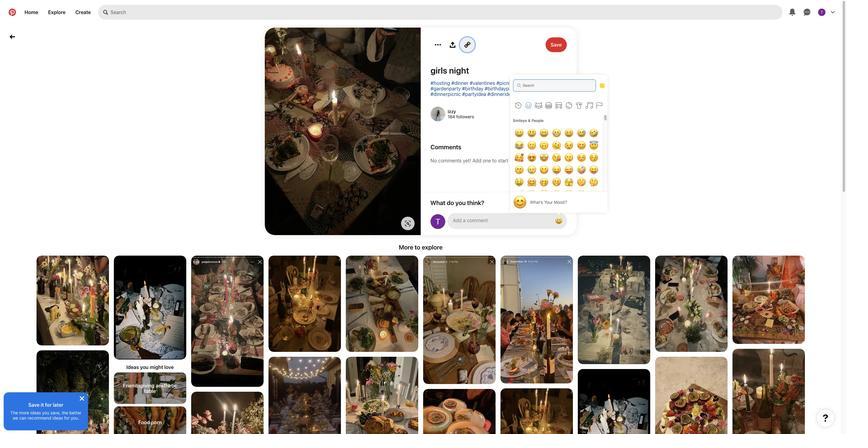 Task type: describe. For each thing, give the bounding box(es) containing it.
upside-down face image
[[538, 139, 550, 152]]

we
[[13, 416, 18, 421]]

#gardenparty link
[[431, 86, 461, 91]]

your
[[544, 200, 553, 205]]

izzy
[[448, 109, 456, 114]]

smileys & people
[[513, 119, 544, 123]]

search icon image
[[103, 10, 108, 15]]

&
[[528, 119, 531, 123]]

home
[[25, 10, 38, 15]]

reaction image
[[556, 199, 563, 207]]

love
[[164, 365, 174, 370]]

food porn
[[138, 420, 162, 426]]

explore
[[422, 244, 443, 251]]

might
[[150, 365, 163, 370]]

mood?
[[554, 200, 567, 205]]

#birthdayparty link
[[521, 86, 554, 91]]

#gardenparty
[[431, 86, 461, 91]]

ideas
[[126, 365, 139, 370]]

laughing image
[[563, 127, 575, 139]]

#valentines link
[[470, 80, 495, 86]]

#hosting
[[431, 80, 450, 86]]

this contains an image of: aprilinparis1947 image
[[733, 349, 805, 435]]

do
[[447, 199, 454, 206]]

1 horizontal spatial this contains an image of: post-dinner details image
[[578, 370, 650, 435]]

conversation.
[[518, 158, 548, 164]]

0 vertical spatial for
[[45, 403, 52, 408]]

this contains an image of: elegant graduation party ideas aesthetic image
[[655, 256, 728, 352]]

#birthday
[[462, 86, 483, 91]]

girls
[[431, 65, 447, 76]]

this contains an image of: whimsical aesthetic dinner party image
[[191, 392, 264, 435]]

#dinnerparty
[[528, 80, 557, 86]]

comments button
[[431, 144, 567, 151]]

what
[[431, 199, 446, 206]]

#dinnerpicnic link
[[431, 91, 461, 97]]

friendsgiving
[[123, 383, 154, 389]]

thinking face image
[[588, 176, 600, 188]]

heart eyes image
[[526, 152, 538, 164]]

rolling on the floor laughing image
[[588, 127, 600, 139]]

#birthdayparty
[[521, 86, 554, 91]]

0 horizontal spatial to
[[415, 244, 420, 251]]

yet!
[[463, 158, 471, 164]]

aesthetic
[[156, 383, 177, 389]]

explore link
[[43, 5, 70, 20]]

comments
[[431, 144, 461, 151]]

0 horizontal spatial blush image
[[513, 196, 527, 209]]

#picnic link
[[497, 80, 513, 86]]

night
[[449, 65, 469, 76]]

Add a comment field
[[453, 218, 548, 223]]

can
[[19, 416, 26, 421]]

home link
[[20, 5, 43, 20]]

food
[[138, 420, 150, 426]]

#host
[[514, 80, 527, 86]]

ideas you might love
[[126, 365, 174, 370]]

recommend
[[28, 416, 51, 421]]

explore
[[48, 10, 66, 15]]

#dinneridea
[[487, 91, 514, 97]]

click to shop image
[[405, 221, 411, 227]]

#dinnerparty link
[[528, 80, 557, 86]]

table
[[144, 389, 156, 394]]

#birthdaypicnic link
[[485, 86, 519, 91]]

izzy 184 followers
[[448, 109, 474, 119]]

izzy link
[[448, 109, 456, 114]]

you inside the "save it for later the more ideas you save, the better we can recommend ideas for you."
[[42, 411, 49, 416]]

no
[[431, 158, 437, 164]]

#partyidea link
[[462, 91, 486, 97]]

kissing heart image
[[550, 152, 563, 164]]

0 horizontal spatial ideas
[[30, 411, 41, 416]]

#partyidea
[[462, 91, 486, 97]]

create link
[[70, 5, 96, 20]]

yum image
[[538, 164, 550, 176]]

list containing ideas you might love
[[0, 256, 842, 435]]

1 horizontal spatial ideas
[[52, 416, 63, 421]]

1 vertical spatial this contains an image of: diner image
[[501, 389, 573, 435]]

save for save
[[551, 42, 562, 48]]

melting face image
[[550, 139, 563, 152]]

zany face image
[[575, 164, 588, 176]]

you inside list
[[140, 365, 149, 370]]

joy image
[[513, 139, 525, 152]]

0 horizontal spatial this contains an image of: diner image
[[269, 256, 341, 352]]

innocent image
[[588, 139, 600, 152]]

one
[[483, 158, 491, 164]]

grin image
[[550, 127, 563, 139]]

face with peeking eye image
[[563, 176, 575, 188]]

hugging face image
[[526, 176, 538, 188]]

save,
[[50, 411, 61, 416]]

smiling face with 3 hearts image
[[513, 152, 525, 164]]



Task type: vqa. For each thing, say whether or not it's contained in the screenshot.
"you" to the right
yes



Task type: locate. For each thing, give the bounding box(es) containing it.
you right ideas
[[140, 365, 149, 370]]

1 vertical spatial you
[[140, 365, 149, 370]]

save it for later the more ideas you save, the better we can recommend ideas for you.
[[10, 403, 81, 421]]

food porn link
[[114, 407, 186, 435]]

smiley image
[[526, 127, 538, 139]]

friendsgiving aesthetic table
[[123, 383, 177, 394]]

for left you.
[[64, 416, 70, 421]]

tyler black image
[[818, 9, 826, 16]]

star struck image
[[538, 152, 550, 164]]

Type to search for an emoji text field
[[513, 79, 596, 92]]

ideas
[[30, 411, 41, 416], [52, 416, 63, 421]]

izzy avatar link image
[[431, 107, 445, 122]]

1 horizontal spatial the
[[510, 158, 517, 164]]

later
[[53, 403, 63, 408]]

stuck out tongue closed eyes image
[[588, 164, 600, 176]]

slightly smiling face image
[[526, 139, 538, 152]]

0 horizontal spatial this contains an image of: post-dinner details image
[[114, 256, 186, 360]]

Search text field
[[111, 5, 783, 20]]

save
[[551, 42, 562, 48], [28, 403, 40, 408]]

0 vertical spatial the
[[510, 158, 517, 164]]

face with hand over mouth image
[[538, 176, 550, 188]]

#dinner link
[[451, 80, 468, 86]]

you down the it
[[42, 411, 49, 416]]

kissing image
[[563, 152, 575, 164]]

shushing face image
[[575, 176, 588, 188]]

think?
[[467, 199, 485, 206]]

followers
[[456, 114, 474, 119]]

0 vertical spatial this contains an image of: post-dinner details image
[[114, 256, 186, 360]]

no comments yet! add one to start the conversation.
[[431, 158, 548, 164]]

grinning image
[[513, 127, 525, 139]]

1 horizontal spatial you
[[140, 365, 149, 370]]

stuck out tongue image
[[550, 164, 563, 176]]

0 horizontal spatial for
[[45, 403, 52, 408]]

for
[[45, 403, 52, 408], [64, 416, 70, 421]]

1 horizontal spatial save
[[551, 42, 562, 48]]

184
[[448, 114, 455, 119]]

😃 button
[[448, 213, 567, 229], [553, 215, 565, 227]]

friendsgiving aesthetic table link
[[114, 373, 186, 405]]

more
[[399, 244, 413, 251]]

the
[[510, 158, 517, 164], [62, 411, 68, 416]]

this contains an image of: image
[[191, 256, 264, 387], [578, 256, 650, 365], [733, 256, 805, 344], [37, 351, 109, 435], [346, 357, 418, 435], [655, 357, 728, 435]]

add
[[473, 158, 481, 164]]

0 vertical spatial save
[[551, 42, 562, 48]]

the right start
[[510, 158, 517, 164]]

this contains an image of: post-dinner details image
[[114, 256, 186, 360], [578, 370, 650, 435]]

1 vertical spatial the
[[62, 411, 68, 416]]

#valentines
[[470, 80, 495, 86]]

for right the it
[[45, 403, 52, 408]]

#host link
[[514, 80, 527, 86]]

relaxed image
[[575, 152, 588, 164]]

kissing closed eyes image
[[588, 152, 600, 164]]

2 vertical spatial you
[[42, 411, 49, 416]]

to right one
[[492, 158, 497, 164]]

save for save it for later the more ideas you save, the better we can recommend ideas for you.
[[28, 403, 40, 408]]

this contains an image of: 🍸dinner at mine image
[[501, 256, 573, 384]]

1 vertical spatial to
[[415, 244, 420, 251]]

#dinnerparty #gardenparty
[[431, 80, 557, 91]]

#picnic
[[497, 80, 513, 86]]

0 vertical spatial you
[[456, 199, 466, 206]]

2 horizontal spatial you
[[456, 199, 466, 206]]

1 horizontal spatial blush image
[[575, 139, 588, 152]]

save button
[[546, 37, 567, 52], [546, 37, 567, 52]]

list
[[0, 256, 842, 435]]

porn
[[151, 420, 162, 426]]

this contains an image of: dinner party image
[[346, 256, 418, 352], [423, 256, 496, 385]]

#dinner
[[451, 80, 468, 86]]

more
[[19, 411, 29, 416]]

cocktail aesthetics summer, cocktail party aesthetics, cocktail party aesthetic image
[[423, 389, 496, 435]]

stuck out tongue winking eye image
[[563, 164, 575, 176]]

0 horizontal spatial this contains an image of: dinner party image
[[346, 256, 418, 352]]

girls night link
[[431, 65, 567, 76]]

what's your mood?
[[530, 200, 567, 205]]

#hosting link
[[431, 80, 450, 86]]

#birthdaypicnic
[[485, 86, 519, 91]]

blush image
[[575, 139, 588, 152], [513, 196, 527, 209]]

1 this contains an image of: dinner party image from the left
[[346, 256, 418, 352]]

this contains an image of: @oliverose image
[[269, 357, 341, 435]]

smileys & people element
[[510, 115, 603, 435]]

girls night
[[431, 65, 469, 76]]

1 horizontal spatial this contains an image of: dinner party image
[[423, 256, 496, 385]]

the right save,
[[62, 411, 68, 416]]

blacklashes1000 image
[[431, 215, 445, 229]]

money-mouth face image
[[513, 176, 525, 188]]

you right do
[[456, 199, 466, 206]]

0 vertical spatial to
[[492, 158, 497, 164]]

sweat smile image
[[575, 127, 588, 139]]

people
[[532, 119, 544, 123]]

blush image left the what's
[[513, 196, 527, 209]]

1 horizontal spatial this contains an image of: diner image
[[501, 389, 573, 435]]

1 vertical spatial this contains an image of: post-dinner details image
[[578, 370, 650, 435]]

this contains an image of: diner image
[[269, 256, 341, 352], [501, 389, 573, 435]]

you
[[456, 199, 466, 206], [140, 365, 149, 370], [42, 411, 49, 416]]

0 vertical spatial blush image
[[575, 139, 588, 152]]

comments
[[438, 158, 462, 164]]

#dinneridea link
[[487, 91, 514, 97]]

0 horizontal spatial you
[[42, 411, 49, 416]]

create
[[75, 10, 91, 15]]

smileys
[[513, 119, 527, 123]]

0 horizontal spatial save
[[28, 403, 40, 408]]

wink image
[[563, 139, 575, 152]]

you.
[[71, 416, 79, 421]]

smiling face with tear image
[[526, 164, 538, 176]]

face with open eyes and hand over mouth image
[[550, 176, 563, 188]]

6
[[544, 200, 547, 206]]

1 vertical spatial for
[[64, 416, 70, 421]]

ideas down "later"
[[52, 416, 63, 421]]

what do you think?
[[431, 199, 485, 206]]

it
[[41, 403, 44, 408]]

better
[[69, 411, 81, 416]]

the
[[10, 411, 18, 416]]

#birthdayparty #dinnerpicnic
[[431, 86, 554, 97]]

what's
[[530, 200, 543, 205]]

ideas down the it
[[30, 411, 41, 416]]

1 horizontal spatial to
[[492, 158, 497, 164]]

save inside the "save it for later the more ideas you save, the better we can recommend ideas for you."
[[28, 403, 40, 408]]

kissing smiling eyes image
[[513, 164, 525, 176]]

1 horizontal spatial for
[[64, 416, 70, 421]]

blush image left innocent icon
[[575, 139, 588, 152]]

more to explore
[[399, 244, 443, 251]]

1 vertical spatial blush image
[[513, 196, 527, 209]]

#dinnerpicnic
[[431, 91, 461, 97]]

#birthday link
[[462, 86, 483, 91]]

0 vertical spatial this contains an image of: diner image
[[269, 256, 341, 352]]

2 this contains an image of: dinner party image from the left
[[423, 256, 496, 385]]

to right more
[[415, 244, 420, 251]]

1 vertical spatial save
[[28, 403, 40, 408]]

0 horizontal spatial the
[[62, 411, 68, 416]]

start
[[498, 158, 508, 164]]

this contains an image of: 🪞 image
[[37, 256, 109, 346]]

the inside the "save it for later the more ideas you save, the better we can recommend ideas for you."
[[62, 411, 68, 416]]

to
[[492, 158, 497, 164], [415, 244, 420, 251]]

smile image
[[538, 127, 550, 139]]

😃
[[555, 217, 563, 225]]



